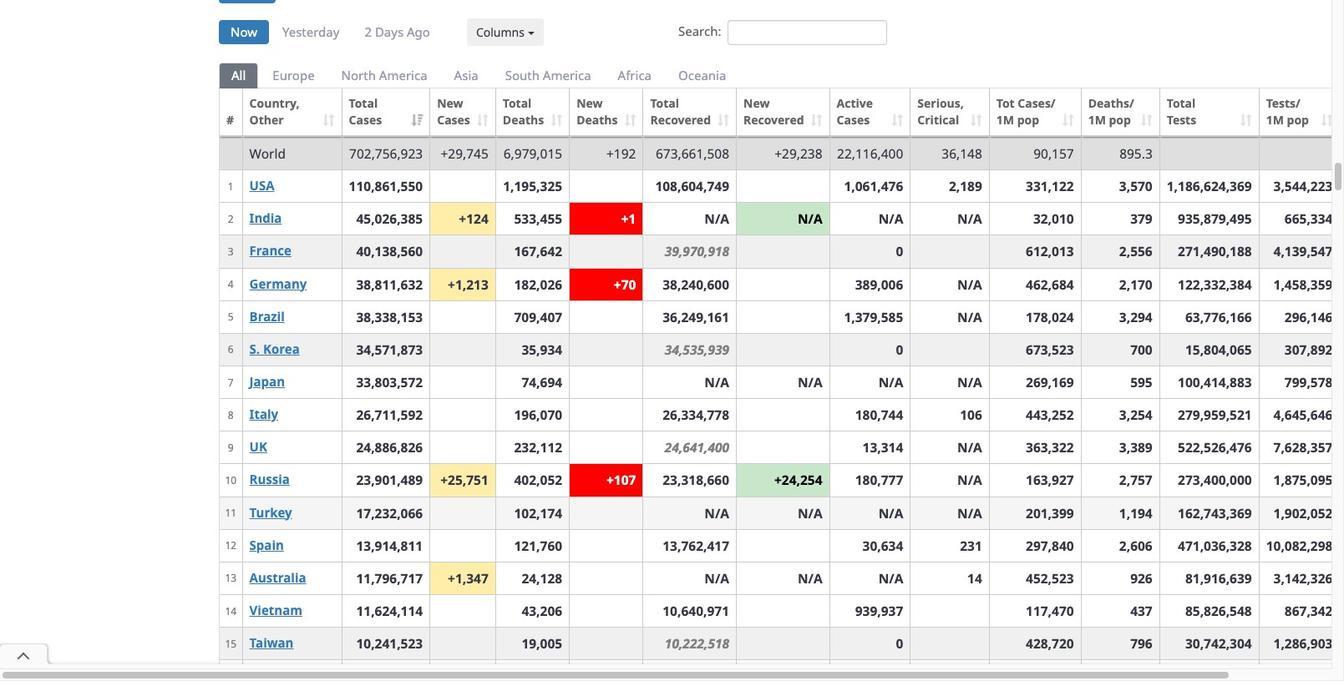 Task type: describe. For each thing, give the bounding box(es) containing it.
15,804,065
[[1186, 341, 1252, 359]]

row containing 38,338,153
[[220, 301, 1345, 333]]

6
[[228, 343, 234, 357]]

+1
[[621, 210, 636, 228]]

total for total tests
[[1167, 95, 1196, 111]]

active
[[837, 95, 873, 111]]

tests/ 1m pop
[[1267, 95, 1309, 128]]

0 for 612,013
[[896, 243, 904, 261]]

15
[[225, 637, 237, 651]]

country,other: activate to sort column ascending element
[[243, 89, 342, 137]]

all tab
[[219, 62, 260, 89]]

11,624,114
[[356, 602, 423, 621]]

1,195,325
[[503, 177, 562, 196]]

926
[[1131, 570, 1153, 588]]

other
[[250, 112, 284, 128]]

country,
[[250, 95, 299, 111]]

700
[[1131, 341, 1153, 359]]

85,826,548
[[1186, 602, 1252, 621]]

totalcases: activate to sort column ascending element
[[342, 89, 431, 137]]

oceania
[[679, 67, 726, 83]]

428,720
[[1026, 635, 1074, 654]]

3,294
[[1120, 308, 1153, 327]]

2,757
[[1120, 472, 1153, 490]]

3,254
[[1120, 406, 1153, 425]]

new for new cases
[[437, 95, 463, 111]]

totaldeaths: activate to sort column descending element
[[496, 89, 570, 137]]

1m for tot cases/ 1m pop
[[997, 112, 1014, 128]]

recovered for total
[[651, 112, 711, 128]]

32,010
[[1034, 210, 1074, 228]]

331,122
[[1026, 177, 1074, 196]]

row containing 34,571,873
[[220, 333, 1345, 366]]

90,157
[[1034, 145, 1074, 163]]

oceania link
[[666, 62, 739, 89]]

4,139,547
[[1274, 243, 1333, 261]]

121,760
[[514, 537, 562, 555]]

1m for deaths/ 1m pop
[[1089, 112, 1106, 128]]

4,645,646
[[1274, 406, 1333, 425]]

437
[[1131, 602, 1153, 621]]

advertisement element
[[0, 669, 1345, 682]]

180,777
[[855, 472, 904, 490]]

vietnam
[[250, 602, 302, 619]]

673,661,508
[[656, 145, 730, 163]]

france link
[[250, 243, 292, 259]]

south america link
[[493, 62, 604, 89]]

tests/
                                1m pop
                            : activate to sort column descending element
[[1260, 89, 1341, 137]]

+29,745
[[441, 145, 489, 163]]

0 vertical spatial 14
[[968, 570, 983, 588]]

+25,751
[[441, 472, 489, 490]]

brazil link
[[250, 308, 285, 325]]

232,112
[[514, 439, 562, 457]]

total for total recovered
[[651, 95, 679, 111]]

273,400,000
[[1178, 472, 1252, 490]]

tot cases/ 1m pop
[[997, 95, 1056, 128]]

uk link
[[250, 439, 267, 456]]

11,796,717
[[356, 570, 423, 588]]

columns button
[[467, 18, 544, 46]]

796
[[1131, 635, 1153, 654]]

1,194
[[1120, 504, 1153, 523]]

spain link
[[250, 537, 284, 554]]

5
[[228, 310, 234, 324]]

522,526,476
[[1178, 439, 1252, 457]]

total for total deaths
[[503, 95, 532, 111]]

australia link
[[250, 570, 306, 586]]

now
[[231, 23, 257, 40]]

india link
[[250, 210, 282, 227]]

s.
[[250, 341, 260, 358]]

spain
[[250, 537, 284, 554]]

363,322
[[1026, 439, 1074, 457]]

world
[[250, 145, 286, 163]]

+192
[[607, 145, 636, 163]]

row containing 17,232,066
[[220, 497, 1345, 530]]

+107
[[607, 472, 636, 490]]

yesterday
[[282, 23, 340, 40]]

deaths for new
[[577, 112, 618, 128]]

122,332,384
[[1178, 275, 1252, 294]]

38,338,153
[[356, 308, 423, 327]]

0 for 673,523
[[896, 341, 904, 359]]

12
[[225, 539, 237, 553]]

all
[[231, 67, 246, 83]]

35,934
[[522, 341, 562, 359]]

tab list containing now
[[219, 18, 544, 46]]

13,914,811
[[356, 537, 423, 555]]

38,240,600
[[663, 275, 730, 294]]

702,756,923
[[349, 145, 423, 163]]

595
[[1131, 374, 1153, 392]]

10,222,518
[[665, 635, 730, 654]]

row containing 24,886,826
[[220, 431, 1345, 464]]

newcases: activate to sort column descending element
[[431, 89, 496, 137]]

south
[[505, 67, 540, 83]]

north america
[[341, 67, 428, 83]]

serious,critical: activate to sort column descending element
[[911, 89, 990, 137]]

russia
[[250, 472, 290, 488]]

163,927
[[1026, 472, 1074, 490]]

2 for 2 days ago
[[365, 23, 372, 40]]

30,634
[[863, 537, 904, 555]]

296,146
[[1285, 308, 1333, 327]]

deaths for total
[[503, 112, 544, 128]]

asia
[[454, 67, 479, 83]]

34,571,873
[[356, 341, 423, 359]]

japan
[[250, 374, 285, 390]]

0 horizontal spatial 14
[[225, 605, 237, 619]]

serious,
[[918, 95, 964, 111]]

3,142,326
[[1274, 570, 1333, 588]]

2 for 2
[[228, 212, 234, 226]]

columns
[[476, 24, 528, 40]]

deaths/1m pop: activate to sort column descending element
[[1082, 89, 1160, 137]]

17,232,066
[[356, 504, 423, 523]]

3,389
[[1120, 439, 1153, 457]]

673,523
[[1026, 341, 1074, 359]]



Task type: vqa. For each thing, say whether or not it's contained in the screenshot.
1,194
yes



Task type: locate. For each thing, give the bounding box(es) containing it.
1 horizontal spatial deaths
[[577, 112, 618, 128]]

1 horizontal spatial cases
[[437, 112, 470, 128]]

korea
[[263, 341, 300, 358]]

pop inside tests/ 1m pop
[[1287, 112, 1309, 128]]

6 row from the top
[[220, 268, 1345, 301]]

1m down deaths/
[[1089, 112, 1106, 128]]

2 america from the left
[[543, 67, 591, 83]]

cases for new
[[437, 112, 470, 128]]

1 pop from the left
[[1017, 112, 1040, 128]]

2 horizontal spatial cases
[[837, 112, 870, 128]]

462,684
[[1026, 275, 1074, 294]]

recovered up 673,661,508
[[651, 112, 711, 128]]

australia
[[250, 570, 306, 586]]

row containing 11,624,114
[[220, 595, 1345, 628]]

1 vertical spatial 14
[[225, 605, 237, 619]]

0 horizontal spatial deaths
[[503, 112, 544, 128]]

3,570
[[1120, 177, 1153, 196]]

1 1m from the left
[[997, 112, 1014, 128]]

france
[[250, 243, 292, 259]]

row containing 38,811,632
[[220, 268, 1345, 301]]

17 row from the top
[[220, 628, 1345, 660]]

1 new from the left
[[437, 95, 463, 111]]

total inside total cases
[[349, 95, 378, 111]]

3 total from the left
[[651, 95, 679, 111]]

pop inside tot cases/ 1m pop
[[1017, 112, 1040, 128]]

row containing 110,861,550
[[220, 170, 1345, 202]]

389,006
[[855, 275, 904, 294]]

4 row from the top
[[220, 202, 1345, 235]]

now tab
[[219, 20, 269, 44]]

pop for deaths/
[[1109, 112, 1131, 128]]

turkey link
[[250, 504, 292, 521]]

row containing 23,901,489
[[220, 464, 1345, 497]]

america right south
[[543, 67, 591, 83]]

1 total from the left
[[349, 95, 378, 111]]

cases for total
[[349, 112, 382, 128]]

3 row from the top
[[220, 170, 1345, 202]]

cases up 702,756,923 at the left of page
[[349, 112, 382, 128]]

tests/
[[1267, 95, 1301, 111]]

2 horizontal spatial pop
[[1287, 112, 1309, 128]]

0 vertical spatial 2
[[365, 23, 372, 40]]

s. korea
[[250, 341, 300, 358]]

182,026
[[514, 275, 562, 294]]

1 horizontal spatial recovered
[[744, 112, 804, 128]]

new inside the new recovered
[[744, 95, 770, 111]]

379
[[1131, 210, 1153, 228]]

1 vertical spatial 2
[[228, 212, 234, 226]]

1 horizontal spatial 14
[[968, 570, 983, 588]]

pop
[[1017, 112, 1040, 128], [1109, 112, 1131, 128], [1287, 112, 1309, 128]]

1 row from the top
[[220, 89, 1345, 137]]

2 pop from the left
[[1109, 112, 1131, 128]]

2 horizontal spatial 1m
[[1267, 112, 1284, 128]]

0 horizontal spatial cases
[[349, 112, 382, 128]]

america for south america
[[543, 67, 591, 83]]

+124
[[459, 210, 489, 228]]

total for total cases
[[349, 95, 378, 111]]

totalrecovered: activate to sort column descending element
[[644, 89, 737, 137]]

13
[[225, 572, 237, 586]]

110,861,550
[[349, 177, 423, 196]]

cases down active
[[837, 112, 870, 128]]

usa
[[250, 177, 275, 194]]

1 cases from the left
[[349, 112, 382, 128]]

uk
[[250, 439, 267, 456]]

country, other
[[250, 95, 299, 128]]

3,544,223
[[1274, 177, 1333, 196]]

2 left "days"
[[365, 23, 372, 40]]

8
[[228, 408, 234, 423]]

+1,347
[[448, 570, 489, 588]]

africa link
[[605, 62, 664, 89]]

turkey
[[250, 504, 292, 521]]

2 new from the left
[[577, 95, 603, 111]]

pop inside deaths/ 1m pop
[[1109, 112, 1131, 128]]

4 total from the left
[[1167, 95, 1196, 111]]

102,174
[[514, 504, 562, 523]]

1 america from the left
[[379, 67, 428, 83]]

3 1m from the left
[[1267, 112, 1284, 128]]

231
[[960, 537, 983, 555]]

total inside total tests
[[1167, 95, 1196, 111]]

2 row from the top
[[220, 137, 1345, 170]]

14 row from the top
[[220, 530, 1345, 562]]

row containing 40,138,560
[[220, 235, 1345, 268]]

america up totalcases: activate to sort column ascending 'element'
[[379, 67, 428, 83]]

12 row from the top
[[220, 464, 1345, 497]]

6,979,015
[[504, 145, 562, 163]]

2 down 1
[[228, 212, 234, 226]]

america for north america
[[379, 67, 428, 83]]

19,005
[[522, 635, 562, 654]]

1 horizontal spatial new
[[577, 95, 603, 111]]

0 horizontal spatial recovered
[[651, 112, 711, 128]]

106
[[960, 406, 983, 425]]

18 row from the top
[[220, 660, 1345, 682]]

1,379,585
[[844, 308, 904, 327]]

deaths inside the newdeaths: activate to sort column descending element
[[577, 112, 618, 128]]

1,458,359
[[1274, 275, 1333, 294]]

0 vertical spatial 0
[[896, 243, 904, 261]]

row containing world
[[220, 137, 1345, 170]]

10
[[225, 474, 237, 488]]

0 down 1,379,585
[[896, 341, 904, 359]]

0 down '939,937' on the bottom right
[[896, 635, 904, 654]]

5 row from the top
[[220, 235, 1345, 268]]

row containing 26,711,592
[[220, 399, 1345, 431]]

total inside 'total deaths'
[[503, 95, 532, 111]]

14 down 231
[[968, 570, 983, 588]]

45,026,385
[[356, 210, 423, 228]]

new for new recovered
[[744, 95, 770, 111]]

2 recovered from the left
[[744, 112, 804, 128]]

cases for active
[[837, 112, 870, 128]]

europe
[[273, 67, 315, 83]]

4
[[228, 278, 234, 292]]

0 horizontal spatial 2
[[228, 212, 234, 226]]

2 vertical spatial 0
[[896, 635, 904, 654]]

1
[[228, 179, 234, 194]]

3 0 from the top
[[896, 635, 904, 654]]

row containing 11,796,717
[[220, 562, 1345, 595]]

vietnam link
[[250, 602, 302, 619]]

23,318,660
[[663, 472, 730, 490]]

newrecovered: activate to sort column descending element
[[737, 89, 830, 137]]

total down north at the left
[[349, 95, 378, 111]]

2 days ago link
[[353, 20, 442, 44]]

1 horizontal spatial 2
[[365, 23, 372, 40]]

search:
[[679, 22, 722, 39]]

2 cases from the left
[[437, 112, 470, 128]]

14 down the 13
[[225, 605, 237, 619]]

days
[[375, 23, 404, 40]]

9 row from the top
[[220, 366, 1345, 399]]

16 row from the top
[[220, 595, 1345, 628]]

2 inside "link"
[[365, 23, 372, 40]]

11 row from the top
[[220, 431, 1345, 464]]

1m for tests/ 1m pop
[[1267, 112, 1284, 128]]

+24,254
[[775, 472, 823, 490]]

1 0 from the top
[[896, 243, 904, 261]]

162,743,369
[[1178, 504, 1252, 523]]

402,052
[[514, 472, 562, 490]]

row
[[220, 89, 1345, 137], [220, 137, 1345, 170], [220, 170, 1345, 202], [220, 202, 1345, 235], [220, 235, 1345, 268], [220, 268, 1345, 301], [220, 301, 1345, 333], [220, 333, 1345, 366], [220, 366, 1345, 399], [220, 399, 1345, 431], [220, 431, 1345, 464], [220, 464, 1345, 497], [220, 497, 1345, 530], [220, 530, 1345, 562], [220, 562, 1345, 595], [220, 595, 1345, 628], [220, 628, 1345, 660], [220, 660, 1345, 682]]

new cases
[[437, 95, 470, 128]]

0 horizontal spatial pop
[[1017, 112, 1040, 128]]

2 deaths from the left
[[577, 112, 618, 128]]

8 row from the top
[[220, 333, 1345, 366]]

total tests
[[1167, 95, 1197, 128]]

3 new from the left
[[744, 95, 770, 111]]

7 row from the top
[[220, 301, 1345, 333]]

usa link
[[250, 177, 275, 194]]

north america link
[[329, 62, 440, 89]]

+29,238
[[775, 145, 823, 163]]

deaths/
[[1089, 95, 1135, 111]]

1m inside deaths/ 1m pop
[[1089, 112, 1106, 128]]

asia link
[[442, 62, 491, 89]]

1,061,476
[[844, 177, 904, 196]]

active cases
[[837, 95, 873, 128]]

deaths up the +192
[[577, 112, 618, 128]]

81,916,639
[[1186, 570, 1252, 588]]

newdeaths: activate to sort column descending element
[[570, 89, 644, 137]]

cases up +29,745
[[437, 112, 470, 128]]

7,628,357
[[1274, 439, 1333, 457]]

new deaths
[[577, 95, 618, 128]]

36,148
[[942, 145, 983, 163]]

pop down deaths/
[[1109, 112, 1131, 128]]

recovered
[[651, 112, 711, 128], [744, 112, 804, 128]]

None search field
[[728, 20, 888, 45]]

new inside the new deaths
[[577, 95, 603, 111]]

cases inside 'element'
[[349, 112, 382, 128]]

total down africa link
[[651, 95, 679, 111]]

1 vertical spatial 0
[[896, 341, 904, 359]]

709,407
[[514, 308, 562, 327]]

totaltests: activate to sort column descending element
[[1160, 89, 1260, 137]]

india
[[250, 210, 282, 227]]

row containing 10,241,523
[[220, 628, 1345, 660]]

tests
[[1167, 112, 1197, 128]]

all link
[[219, 62, 258, 89]]

3 cases from the left
[[837, 112, 870, 128]]

row containing 45,026,385
[[220, 202, 1345, 235]]

15 row from the top
[[220, 562, 1345, 595]]

1 horizontal spatial 1m
[[1089, 112, 1106, 128]]

1,902,052
[[1274, 504, 1333, 523]]

2 0 from the top
[[896, 341, 904, 359]]

pop down the tests/
[[1287, 112, 1309, 128]]

867,342
[[1285, 602, 1333, 621]]

total inside "total recovered"
[[651, 95, 679, 111]]

total up 'tests'
[[1167, 95, 1196, 111]]

0 horizontal spatial america
[[379, 67, 428, 83]]

0 up the 389,006
[[896, 243, 904, 261]]

deaths up 6,979,015
[[503, 112, 544, 128]]

1 horizontal spatial america
[[543, 67, 591, 83]]

tab list
[[219, 18, 544, 46]]

row containing 33,803,572
[[220, 366, 1345, 399]]

10,241,523
[[356, 635, 423, 654]]

activecases: activate to sort column descending element
[[830, 89, 911, 137]]

10 row from the top
[[220, 399, 1345, 431]]

1,875,095
[[1274, 472, 1333, 490]]

africa
[[618, 67, 652, 83]]

pop for tot cases/
[[1017, 112, 1040, 128]]

271,490,188
[[1178, 243, 1252, 261]]

serious, critical
[[918, 95, 964, 128]]

0 horizontal spatial 1m
[[997, 112, 1014, 128]]

2 total from the left
[[503, 95, 532, 111]]

south america
[[505, 67, 591, 83]]

7
[[228, 376, 234, 390]]

germany link
[[250, 275, 307, 292]]

13 row from the top
[[220, 497, 1345, 530]]

recovered inside totalrecovered: activate to sort column descending element
[[651, 112, 711, 128]]

196,070
[[514, 406, 562, 425]]

row containing country,
[[220, 89, 1345, 137]]

pop down tot cases/
[[1017, 112, 1040, 128]]

new for new deaths
[[577, 95, 603, 111]]

pop for tests/
[[1287, 112, 1309, 128]]

1m inside tests/ 1m pop
[[1267, 112, 1284, 128]]

1m down the tests/
[[1267, 112, 1284, 128]]

recovered inside newrecovered: activate to sort column descending 'element'
[[744, 112, 804, 128]]

2 horizontal spatial new
[[744, 95, 770, 111]]

tot&nbsp;cases/1m pop: activate to sort column descending element
[[990, 89, 1082, 137]]

total down south
[[503, 95, 532, 111]]

cases inside active cases
[[837, 112, 870, 128]]

43,206
[[522, 602, 562, 621]]

935,879,495
[[1178, 210, 1252, 228]]

2 1m from the left
[[1089, 112, 1106, 128]]

america
[[379, 67, 428, 83], [543, 67, 591, 83]]

39,970,918
[[665, 243, 730, 261]]

north
[[341, 67, 376, 83]]

0 horizontal spatial new
[[437, 95, 463, 111]]

recovered up +29,238
[[744, 112, 804, 128]]

1 recovered from the left
[[651, 112, 711, 128]]

1 horizontal spatial pop
[[1109, 112, 1131, 128]]

26,711,592
[[356, 406, 423, 425]]

deaths/ 1m pop
[[1089, 95, 1135, 128]]

deaths inside totaldeaths: activate to sort column descending element
[[503, 112, 544, 128]]

1m inside tot cases/ 1m pop
[[997, 112, 1014, 128]]

recovered for new
[[744, 112, 804, 128]]

new inside the new cases
[[437, 95, 463, 111]]

1,186,624,369
[[1167, 177, 1252, 196]]

3 pop from the left
[[1287, 112, 1309, 128]]

row containing 13,914,811
[[220, 530, 1345, 562]]

1m down tot cases/
[[997, 112, 1014, 128]]

0
[[896, 243, 904, 261], [896, 341, 904, 359], [896, 635, 904, 654]]

1 deaths from the left
[[503, 112, 544, 128]]

0 for 428,720
[[896, 635, 904, 654]]



